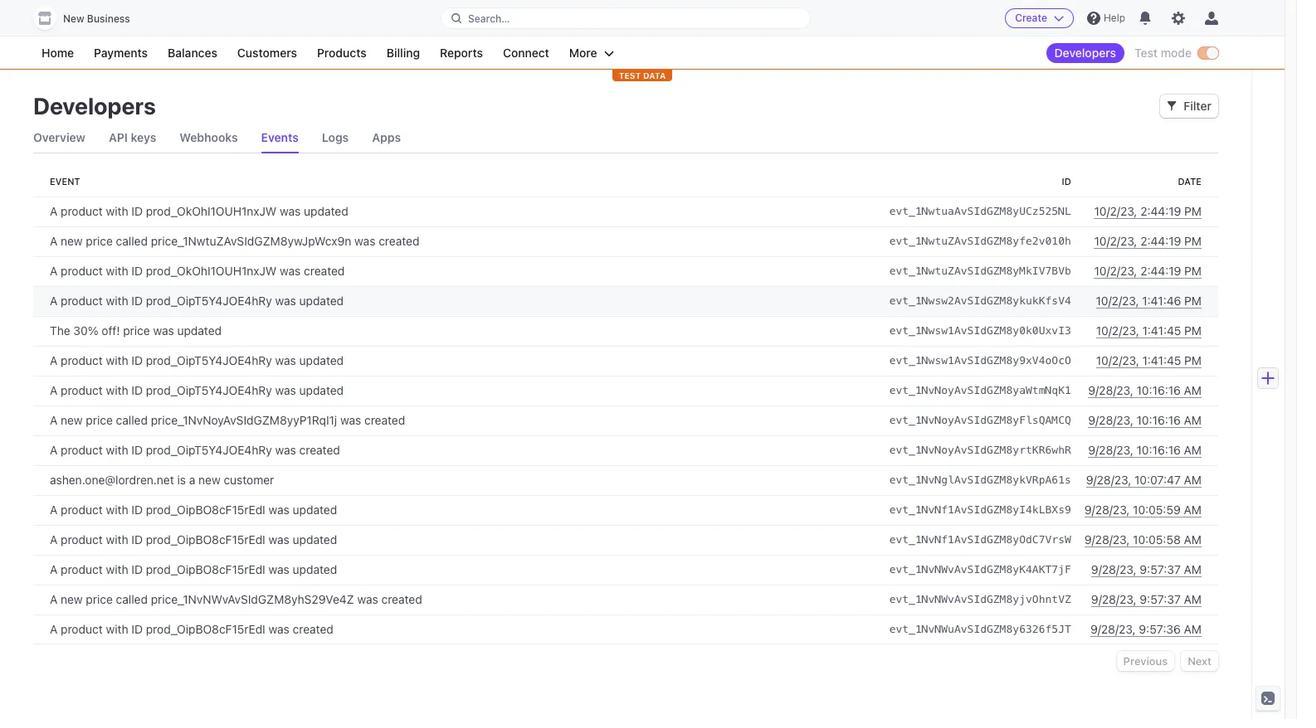 Task type: vqa. For each thing, say whether or not it's contained in the screenshot.
the right the applied
no



Task type: locate. For each thing, give the bounding box(es) containing it.
2 9/28/23, 9:57:37 am from the top
[[1091, 593, 1202, 607]]

Search… search field
[[441, 8, 810, 29]]

10:16:16
[[1137, 383, 1181, 397], [1137, 413, 1181, 427], [1137, 443, 1181, 457]]

9/28/23, 9:57:37 am link down 9/28/23, 10:05:58 am button
[[1078, 555, 1218, 585]]

2 vertical spatial 10/2/23, 2:44:19 pm
[[1094, 264, 1202, 278]]

ashen.one@lordren.net is a new customer link
[[33, 466, 883, 495]]

3 prod_oipbo8cf15redi from the top
[[146, 563, 265, 577]]

4 pm from the top
[[1184, 294, 1202, 308]]

ashen.one@lordren.net is a new customer
[[50, 473, 274, 487]]

9/28/23, inside 9/28/23, 10:05:59 am button
[[1084, 503, 1130, 517]]

2 prod_oipt5y4joe4hry from the top
[[146, 354, 272, 368]]

a product with id prod_oipbo8cf15redi was created
[[50, 622, 333, 636]]

created inside "a new price called price_1nvnwvavsidgzm8yhs29ve4z was created" link
[[381, 593, 422, 607]]

12 a from the top
[[50, 593, 58, 607]]

2 am from the top
[[1184, 413, 1202, 427]]

6 with from the top
[[106, 443, 128, 457]]

1 vertical spatial 9/28/23, 9:57:37 am button
[[1091, 592, 1202, 608]]

9/28/23, 10:16:16 am link for a new price called price_1nvnoyavsidgzm8yyp1rqi1j was created
[[1078, 406, 1218, 436]]

1:41:46
[[1142, 294, 1181, 308]]

1 vertical spatial prod_okohi1ouh1nxjw
[[146, 264, 277, 278]]

id for evt_1nvnf1avsidgzm8yodc7vrsw
[[131, 533, 143, 547]]

1 vertical spatial 9/28/23, 10:16:16 am
[[1088, 413, 1202, 427]]

was for evt_1nvnf1avsidgzm8yodc7vrsw
[[269, 533, 289, 547]]

id for evt_1nvnoyavsidgzm8yrtkr6whr
[[131, 443, 143, 457]]

evt_1nvnglavsidgzm8ykvrpa61s link
[[883, 466, 1078, 495]]

3 10/2/23, 2:44:19 pm button from the top
[[1094, 263, 1202, 280]]

1:41:45
[[1142, 324, 1181, 338], [1142, 354, 1181, 368]]

9:57:37 down 10:05:58
[[1140, 563, 1181, 577]]

3 a from the top
[[50, 264, 58, 278]]

2 2:44:19 from the top
[[1140, 234, 1181, 248]]

9 am from the top
[[1184, 622, 1202, 636]]

a for evt_1nvnoyavsidgzm8yflsqamcq
[[50, 413, 58, 427]]

10/2/23, 2:44:19 pm link
[[1078, 197, 1218, 227], [1078, 227, 1218, 256], [1078, 256, 1218, 286]]

9/28/23, 10:16:16 am for a product with id prod_oipt5y4joe4hry was updated
[[1088, 383, 1202, 397]]

9/28/23, 9:57:37 am button
[[1091, 562, 1202, 578], [1091, 592, 1202, 608]]

9/28/23, for evt_1nvnwuavsidgzm8y6326f5jt
[[1090, 622, 1136, 636]]

previous button
[[1117, 651, 1174, 671]]

1 vertical spatial a product with id prod_oipt5y4joe4hry was updated
[[50, 354, 344, 368]]

1 9/28/23, 10:16:16 am link from the top
[[1078, 376, 1218, 406]]

0 vertical spatial 9:57:37
[[1140, 563, 1181, 577]]

1 10/2/23, 2:44:19 pm link from the top
[[1078, 197, 1218, 227]]

9/28/23, 10:16:16 am
[[1088, 383, 1202, 397], [1088, 413, 1202, 427], [1088, 443, 1202, 457]]

1 vertical spatial 10/2/23, 2:44:19 pm button
[[1094, 233, 1202, 250]]

1 a product with id prod_oipt5y4joe4hry was updated link from the top
[[33, 286, 883, 316]]

3 9/28/23, 10:16:16 am from the top
[[1088, 443, 1202, 457]]

9/28/23, 9:57:37 am link for a product with id prod_oipbo8cf15redi was updated
[[1078, 555, 1218, 585]]

8 with from the top
[[106, 533, 128, 547]]

developers down help button
[[1054, 46, 1116, 60]]

2 a product with id prod_oipbo8cf15redi was updated link from the top
[[33, 525, 883, 555]]

a for evt_1nvnwvavsidgzm8yk4akt7jf
[[50, 563, 58, 577]]

4 a from the top
[[50, 294, 58, 308]]

was for evt_1nwtuaavsidgzm8yucz525nl
[[280, 204, 301, 218]]

1 10/2/23, 2:44:19 pm button from the top
[[1094, 203, 1202, 220]]

9/28/23, for evt_1nvnoyavsidgzm8yflsqamcq
[[1088, 413, 1133, 427]]

a product with id prod_oipbo8cf15redi was updated link up a product with id prod_oipbo8cf15redi was created link
[[33, 555, 883, 585]]

9/28/23, 10:16:16 am button for a new price called price_1nvnoyavsidgzm8yyp1rqi1j was created
[[1088, 412, 1202, 429]]

created inside a product with id prod_okohi1ouh1nxjw was created link
[[304, 264, 345, 278]]

10/2/23, 1:41:45 pm
[[1096, 324, 1202, 338], [1096, 354, 1202, 368]]

7 product from the top
[[61, 503, 103, 517]]

2:44:19
[[1140, 204, 1181, 218], [1140, 234, 1181, 248], [1140, 264, 1181, 278]]

1 vertical spatial 10/2/23, 1:41:45 pm button
[[1096, 353, 1202, 369]]

7 am from the top
[[1184, 563, 1202, 577]]

a for evt_1nvnf1avsidgzm8yodc7vrsw
[[50, 533, 58, 547]]

a for evt_1nwsw2avsidgzm8ykukkfsv4
[[50, 294, 58, 308]]

home
[[41, 46, 74, 60]]

1 10/2/23, 2:44:19 pm from the top
[[1094, 204, 1202, 218]]

more
[[569, 46, 597, 60]]

1 am from the top
[[1184, 383, 1202, 397]]

1 vertical spatial 9/28/23, 10:16:16 am button
[[1088, 412, 1202, 429]]

a new price called price_1nwtuzavsidgzm8ywjpwcx9n was created link
[[33, 227, 883, 256]]

prod_okohi1ouh1nxjw up a new price called price_1nwtuzavsidgzm8ywjpwcx9n was created
[[146, 204, 277, 218]]

updated for 9/28/23, 10:05:58 am
[[293, 533, 337, 547]]

a for evt_1nvnwuavsidgzm8y6326f5jt
[[50, 622, 58, 636]]

10/2/23, 1:41:45 pm link down 10/2/23, 1:41:46 pm link
[[1078, 346, 1218, 376]]

2 with from the top
[[106, 264, 128, 278]]

1 1:41:45 from the top
[[1142, 324, 1181, 338]]

3 9/28/23, 10:16:16 am button from the top
[[1088, 442, 1202, 459]]

1:41:45 for the 30% off! price was updated
[[1142, 324, 1181, 338]]

10/2/23, 1:41:45 pm link
[[1078, 316, 1218, 346], [1078, 346, 1218, 376]]

product for evt_1nwsw1avsidgzm8y9xv4ooco
[[61, 354, 103, 368]]

id inside a product with id prod_okohi1ouh1nxjw was created link
[[131, 264, 143, 278]]

6 pm from the top
[[1184, 354, 1202, 368]]

1 prod_oipt5y4joe4hry from the top
[[146, 294, 272, 308]]

created for a new price called price_1nwtuzavsidgzm8ywjpwcx9n was created
[[379, 234, 419, 248]]

was
[[280, 204, 301, 218], [354, 234, 375, 248], [280, 264, 301, 278], [275, 294, 296, 308], [153, 324, 174, 338], [275, 354, 296, 368], [275, 383, 296, 397], [340, 413, 361, 427], [275, 443, 296, 457], [269, 503, 289, 517], [269, 533, 289, 547], [269, 563, 289, 577], [357, 593, 378, 607], [269, 622, 289, 636]]

1 9/28/23, 9:57:37 am from the top
[[1091, 563, 1202, 577]]

a product with id prod_oipt5y4joe4hry was updated link down a new price called price_1nwtuzavsidgzm8ywjpwcx9n was created link
[[33, 286, 883, 316]]

2 9/28/23, 9:57:37 am button from the top
[[1091, 592, 1202, 608]]

a product with id prod_oipt5y4joe4hry was updated link for 9/28/23, 10:16:16 am
[[33, 376, 883, 406]]

1 vertical spatial 1:41:45
[[1142, 354, 1181, 368]]

1 prod_okohi1ouh1nxjw from the top
[[146, 204, 277, 218]]

1 vertical spatial 9/28/23, 9:57:37 am
[[1091, 593, 1202, 607]]

9 with from the top
[[106, 563, 128, 577]]

9/28/23, 9:57:37 am for a product with id prod_oipbo8cf15redi was updated
[[1091, 563, 1202, 577]]

2 10/2/23, 1:41:45 pm button from the top
[[1096, 353, 1202, 369]]

1 10/2/23, 1:41:45 pm button from the top
[[1096, 323, 1202, 339]]

2:44:19 for a product with id prod_okohi1ouh1nxjw was created
[[1140, 264, 1181, 278]]

id inside a product with id prod_oipbo8cf15redi was created link
[[131, 622, 143, 636]]

called up ashen.one@lordren.net
[[116, 413, 148, 427]]

0 vertical spatial 2:44:19
[[1140, 204, 1181, 218]]

created inside a new price called price_1nvnoyavsidgzm8yyp1rqi1j was created link
[[364, 413, 405, 427]]

created down 'price_1nvnwvavsidgzm8yhs29ve4z'
[[293, 622, 333, 636]]

a product with id prod_oipt5y4joe4hry was updated link down 'the 30% off! price was updated' link
[[33, 376, 883, 406]]

am inside 9/28/23, 10:05:58 am button
[[1184, 533, 1202, 547]]

1 vertical spatial 9:57:37
[[1140, 593, 1181, 607]]

9/28/23, 10:16:16 am link
[[1078, 376, 1218, 406], [1078, 406, 1218, 436], [1078, 436, 1218, 466]]

1 vertical spatial 2:44:19
[[1140, 234, 1181, 248]]

apps
[[372, 130, 401, 144]]

10/2/23, for evt_1nwtuzavsidgzm8yfe2v010h
[[1094, 234, 1137, 248]]

2 a product with id prod_oipt5y4joe4hry was updated from the top
[[50, 354, 344, 368]]

10:07:47
[[1134, 473, 1181, 487]]

keys
[[131, 130, 156, 144]]

1 9/28/23, 10:16:16 am button from the top
[[1088, 383, 1202, 399]]

9/28/23, inside 9/28/23, 10:05:58 am button
[[1084, 533, 1130, 547]]

created down price_1nwtuzavsidgzm8ywjpwcx9n in the left top of the page
[[304, 264, 345, 278]]

developers up api
[[33, 92, 156, 119]]

0 vertical spatial 10/2/23, 2:44:19 pm
[[1094, 204, 1202, 218]]

1 vertical spatial 10/2/23, 1:41:45 pm
[[1096, 354, 1202, 368]]

8 am from the top
[[1184, 593, 1202, 607]]

a product with id prod_oipt5y4joe4hry was updated link up a new price called price_1nvnoyavsidgzm8yyp1rqi1j was created link
[[33, 346, 883, 376]]

2 vertical spatial 2:44:19
[[1140, 264, 1181, 278]]

1 9:57:37 from the top
[[1140, 563, 1181, 577]]

with inside a product with id prod_oipt5y4joe4hry was created link
[[106, 443, 128, 457]]

2 9:57:37 from the top
[[1140, 593, 1181, 607]]

2 9/28/23, 10:16:16 am link from the top
[[1078, 406, 1218, 436]]

6 am from the top
[[1184, 533, 1202, 547]]

10/2/23, 2:44:19 pm link for a product with id prod_okohi1ouh1nxjw was created
[[1078, 256, 1218, 286]]

0 vertical spatial 10/2/23, 1:41:45 pm
[[1096, 324, 1202, 338]]

10/2/23, for evt_1nwsw1avsidgzm8y0k0uxvi3
[[1096, 324, 1139, 338]]

a product with id prod_oipt5y4joe4hry was updated
[[50, 294, 344, 308], [50, 354, 344, 368], [50, 383, 344, 397]]

9/28/23, 10:07:47 am link
[[1078, 466, 1218, 495]]

9/28/23, inside 9/28/23, 9:57:36 am button
[[1090, 622, 1136, 636]]

a product with id prod_oipt5y4joe4hry was updated for 10/2/23, 1:41:46 pm
[[50, 294, 344, 308]]

the 30% off! price was updated link
[[33, 316, 883, 346]]

product for evt_1nwsw2avsidgzm8ykukkfsv4
[[61, 294, 103, 308]]

evt_1nwtuzavsidgzm8ymkiv7bvb link
[[883, 256, 1078, 286]]

called inside a new price called price_1nvnoyavsidgzm8yyp1rqi1j was created link
[[116, 413, 148, 427]]

1 a product with id prod_oipt5y4joe4hry was updated from the top
[[50, 294, 344, 308]]

2:44:19 for a new price called price_1nwtuzavsidgzm8ywjpwcx9n was created
[[1140, 234, 1181, 248]]

connect
[[503, 46, 549, 60]]

8 a from the top
[[50, 443, 58, 457]]

a product with id prod_okohi1ouh1nxjw was updated link
[[33, 197, 883, 227]]

price for price_1nwtuzavsidgzm8ywjpwcx9n
[[86, 234, 113, 248]]

id inside a product with id prod_oipt5y4joe4hry was created link
[[131, 443, 143, 457]]

Search… text field
[[441, 8, 810, 29]]

3 am from the top
[[1184, 443, 1202, 457]]

was for evt_1nwsw2avsidgzm8ykukkfsv4
[[275, 294, 296, 308]]

1 9/28/23, 10:16:16 am from the top
[[1088, 383, 1202, 397]]

am inside 9/28/23, 9:57:36 am button
[[1184, 622, 1202, 636]]

9/28/23, 10:16:16 am button for a product with id prod_oipt5y4joe4hry was created
[[1088, 442, 1202, 459]]

business
[[87, 12, 130, 25]]

1 vertical spatial called
[[116, 413, 148, 427]]

prod_oipbo8cf15redi
[[146, 503, 265, 517], [146, 533, 265, 547], [146, 563, 265, 577], [146, 622, 265, 636]]

called inside a new price called price_1nwtuzavsidgzm8ywjpwcx9n was created link
[[116, 234, 148, 248]]

3 a product with id prod_oipt5y4joe4hry was updated link from the top
[[33, 376, 883, 406]]

0 vertical spatial 9/28/23, 10:16:16 am
[[1088, 383, 1202, 397]]

7 a from the top
[[50, 413, 58, 427]]

1 10/2/23, 1:41:45 pm from the top
[[1096, 324, 1202, 338]]

0 vertical spatial 9/28/23, 10:16:16 am button
[[1088, 383, 1202, 399]]

2 10:16:16 from the top
[[1137, 413, 1181, 427]]

new for price_1nwtuzavsidgzm8ywjpwcx9n
[[61, 234, 83, 248]]

0 vertical spatial 9/28/23, 9:57:37 am button
[[1091, 562, 1202, 578]]

9/28/23, 9:57:37 am button down "9/28/23, 10:05:58 am" link on the right bottom of the page
[[1091, 562, 1202, 578]]

1 vertical spatial developers
[[33, 92, 156, 119]]

called up a product with id prod_okohi1ouh1nxjw was created
[[116, 234, 148, 248]]

pm inside "button"
[[1184, 294, 1202, 308]]

2 vertical spatial a product with id prod_oipt5y4joe4hry was updated
[[50, 383, 344, 397]]

2 9/28/23, 10:16:16 am button from the top
[[1088, 412, 1202, 429]]

evt_1nvnf1avsidgzm8yodc7vrsw link
[[883, 525, 1078, 555]]

10 product from the top
[[61, 622, 103, 636]]

2 product from the top
[[61, 264, 103, 278]]

3 prod_oipt5y4joe4hry from the top
[[146, 383, 272, 397]]

9/28/23, 10:05:59 am
[[1084, 503, 1202, 517]]

id for evt_1nvnoyavsidgzm8yawtmnqk1
[[131, 383, 143, 397]]

3 10/2/23, 2:44:19 pm link from the top
[[1078, 256, 1218, 286]]

developers inside 'link'
[[1054, 46, 1116, 60]]

10 with from the top
[[106, 622, 128, 636]]

10/2/23, inside "button"
[[1096, 294, 1139, 308]]

3 called from the top
[[116, 593, 148, 607]]

2 vertical spatial 9/28/23, 10:16:16 am
[[1088, 443, 1202, 457]]

5 product from the top
[[61, 383, 103, 397]]

am for evt_1nvnglavsidgzm8ykvrpa61s
[[1184, 473, 1202, 487]]

prod_oipt5y4joe4hry
[[146, 294, 272, 308], [146, 354, 272, 368], [146, 383, 272, 397], [146, 443, 272, 457]]

3 a product with id prod_oipbo8cf15redi was updated link from the top
[[33, 555, 883, 585]]

evt_1nvnoyavsidgzm8yflsqamcq
[[889, 414, 1071, 427]]

8 product from the top
[[61, 533, 103, 547]]

2 10/2/23, 2:44:19 pm link from the top
[[1078, 227, 1218, 256]]

9 a from the top
[[50, 503, 58, 517]]

1 a product with id prod_oipbo8cf15redi was updated from the top
[[50, 503, 337, 517]]

9/28/23, 9:57:37 am link
[[1078, 555, 1218, 585], [1078, 585, 1218, 615]]

1 9/28/23, 9:57:37 am link from the top
[[1078, 555, 1218, 585]]

4 with from the top
[[106, 354, 128, 368]]

a product with id prod_oipt5y4joe4hry was created link
[[33, 436, 883, 466]]

with inside a product with id prod_oipbo8cf15redi was created link
[[106, 622, 128, 636]]

9/28/23, 9:57:37 am down "9/28/23, 10:05:58 am" link on the right bottom of the page
[[1091, 563, 1202, 577]]

9/28/23, 10:07:47 am
[[1086, 473, 1202, 487]]

9/28/23, inside 9/28/23, 10:07:47 am button
[[1086, 473, 1131, 487]]

0 vertical spatial developers
[[1054, 46, 1116, 60]]

a product with id prod_oipbo8cf15redi was updated for 9/28/23, 9:57:37 am
[[50, 563, 337, 577]]

1 pm from the top
[[1184, 204, 1202, 218]]

prod_okohi1ouh1nxjw
[[146, 204, 277, 218], [146, 264, 277, 278]]

10/2/23, 1:41:45 pm button for a product with id prod_oipt5y4joe4hry was updated
[[1096, 353, 1202, 369]]

created down a product with id prod_okohi1ouh1nxjw was updated link
[[379, 234, 419, 248]]

logs
[[322, 130, 349, 144]]

9/28/23, for evt_1nvnf1avsidgzm8yodc7vrsw
[[1084, 533, 1130, 547]]

0 vertical spatial a product with id prod_oipt5y4joe4hry was updated
[[50, 294, 344, 308]]

3 10:16:16 from the top
[[1137, 443, 1181, 457]]

4 product from the top
[[61, 354, 103, 368]]

2 pm from the top
[[1184, 234, 1202, 248]]

2 vertical spatial 10/2/23, 2:44:19 pm button
[[1094, 263, 1202, 280]]

1 2:44:19 from the top
[[1140, 204, 1181, 218]]

evt_1nwsw1avsidgzm8y0k0uxvi3 link
[[883, 316, 1078, 346]]

with inside a product with id prod_okohi1ouh1nxjw was created link
[[106, 264, 128, 278]]

created inside a new price called price_1nwtuzavsidgzm8ywjpwcx9n was created link
[[379, 234, 419, 248]]

pm for evt_1nwtuzavsidgzm8ymkiv7bvb
[[1184, 264, 1202, 278]]

10 a from the top
[[50, 533, 58, 547]]

1 vertical spatial 10/2/23, 2:44:19 pm
[[1094, 234, 1202, 248]]

a for evt_1nwsw1avsidgzm8y9xv4ooco
[[50, 354, 58, 368]]

1 prod_oipbo8cf15redi from the top
[[146, 503, 265, 517]]

product for evt_1nvnf1avsidgzm8yodc7vrsw
[[61, 533, 103, 547]]

2 a product with id prod_oipbo8cf15redi was updated from the top
[[50, 533, 337, 547]]

6 product from the top
[[61, 443, 103, 457]]

9/28/23, for evt_1nvnwvavsidgzm8yjvohntvz
[[1091, 593, 1136, 607]]

with for evt_1nwsw2avsidgzm8ykukkfsv4
[[106, 294, 128, 308]]

0 vertical spatial a product with id prod_oipbo8cf15redi was updated
[[50, 503, 337, 517]]

9/28/23, 9:57:37 am up 9/28/23, 9:57:36 am
[[1091, 593, 1202, 607]]

1 horizontal spatial developers
[[1054, 46, 1116, 60]]

9/28/23, 10:16:16 am for a product with id prod_oipt5y4joe4hry was created
[[1088, 443, 1202, 457]]

search…
[[468, 12, 510, 24]]

1 a from the top
[[50, 204, 58, 218]]

4 prod_oipt5y4joe4hry from the top
[[146, 443, 272, 457]]

a new price called price_1nvnoyavsidgzm8yyp1rqi1j was created
[[50, 413, 405, 427]]

2 10/2/23, 2:44:19 pm from the top
[[1094, 234, 1202, 248]]

created down price_1nvnoyavsidgzm8yyp1rqi1j
[[299, 443, 340, 457]]

a product with id prod_oipbo8cf15redi was created link
[[33, 615, 883, 645]]

2 vertical spatial 9/28/23, 10:16:16 am button
[[1088, 442, 1202, 459]]

1 called from the top
[[116, 234, 148, 248]]

am inside 9/28/23, 10:07:47 am button
[[1184, 473, 1202, 487]]

with for evt_1nvnoyavsidgzm8yrtkr6whr
[[106, 443, 128, 457]]

0 vertical spatial 1:41:45
[[1142, 324, 1181, 338]]

9/28/23, 10:07:47 am button
[[1086, 472, 1202, 489]]

product for evt_1nvnoyavsidgzm8yawtmnqk1
[[61, 383, 103, 397]]

9 product from the top
[[61, 563, 103, 577]]

1 product from the top
[[61, 204, 103, 218]]

created up a product with id prod_oipt5y4joe4hry was created link on the bottom
[[364, 413, 405, 427]]

1 vertical spatial 10:16:16
[[1137, 413, 1181, 427]]

5 a from the top
[[50, 354, 58, 368]]

9/28/23, 9:57:37 am button up 9/28/23, 9:57:36 am
[[1091, 592, 1202, 608]]

10/2/23, 1:41:46 pm
[[1096, 294, 1202, 308]]

0 vertical spatial 9/28/23, 9:57:37 am
[[1091, 563, 1202, 577]]

prod_oipt5y4joe4hry for evt_1nvnoyavsidgzm8yawtmnqk1
[[146, 383, 272, 397]]

10/2/23, 2:44:19 pm
[[1094, 204, 1202, 218], [1094, 234, 1202, 248], [1094, 264, 1202, 278]]

products
[[317, 46, 367, 60]]

9/28/23, 10:16:16 am button for a product with id prod_oipt5y4joe4hry was updated
[[1088, 383, 1202, 399]]

created up a product with id prod_oipbo8cf15redi was created link
[[381, 593, 422, 607]]

3 with from the top
[[106, 294, 128, 308]]

2 prod_okohi1ouh1nxjw from the top
[[146, 264, 277, 278]]

1 vertical spatial a product with id prod_oipbo8cf15redi was updated
[[50, 533, 337, 547]]

prod_okohi1ouh1nxjw down a new price called price_1nwtuzavsidgzm8ywjpwcx9n was created
[[146, 264, 277, 278]]

30%
[[73, 324, 98, 338]]

1 9/28/23, 9:57:37 am button from the top
[[1091, 562, 1202, 578]]

9:57:37 up 9:57:36
[[1140, 593, 1181, 607]]

evt_1nwsw2avsidgzm8ykukkfsv4
[[889, 295, 1071, 307]]

created inside a product with id prod_oipt5y4joe4hry was created link
[[299, 443, 340, 457]]

id inside a product with id prod_okohi1ouh1nxjw was updated link
[[131, 204, 143, 218]]

3 product from the top
[[61, 294, 103, 308]]

1 10/2/23, 1:41:45 pm link from the top
[[1078, 316, 1218, 346]]

3 a product with id prod_oipbo8cf15redi was updated from the top
[[50, 563, 337, 577]]

was for evt_1nvnwuavsidgzm8y6326f5jt
[[269, 622, 289, 636]]

tab list containing overview
[[33, 123, 1218, 154]]

7 with from the top
[[106, 503, 128, 517]]

4 am from the top
[[1184, 473, 1202, 487]]

2 vertical spatial a product with id prod_oipbo8cf15redi was updated
[[50, 563, 337, 577]]

9/28/23, 10:16:16 am button
[[1088, 383, 1202, 399], [1088, 412, 1202, 429], [1088, 442, 1202, 459]]

billing
[[386, 46, 420, 60]]

updated for 10/2/23, 1:41:45 pm
[[299, 354, 344, 368]]

prod_okohi1ouh1nxjw inside a product with id prod_okohi1ouh1nxjw was updated link
[[146, 204, 277, 218]]

4 prod_oipbo8cf15redi from the top
[[146, 622, 265, 636]]

5 am from the top
[[1184, 503, 1202, 517]]

5 pm from the top
[[1184, 324, 1202, 338]]

evt_1nvnoyavsidgzm8yflsqamcq link
[[883, 406, 1078, 436]]

2 a from the top
[[50, 234, 58, 248]]

with for evt_1nwtuaavsidgzm8yucz525nl
[[106, 204, 128, 218]]

called for price_1nvnoyavsidgzm8yyp1rqi1j
[[116, 413, 148, 427]]

evt_1nwtuaavsidgzm8yucz525nl
[[889, 205, 1071, 217]]

called up a product with id prod_oipbo8cf15redi was created
[[116, 593, 148, 607]]

0 vertical spatial 10/2/23, 1:41:45 pm button
[[1096, 323, 1202, 339]]

price
[[86, 234, 113, 248], [123, 324, 150, 338], [86, 413, 113, 427], [86, 593, 113, 607]]

9/28/23, for evt_1nvnoyavsidgzm8yawtmnqk1
[[1088, 383, 1133, 397]]

0 vertical spatial 10/2/23, 2:44:19 pm button
[[1094, 203, 1202, 220]]

10/2/23, 2:44:19 pm link for a new price called price_1nwtuzavsidgzm8ywjpwcx9n was created
[[1078, 227, 1218, 256]]

2 10/2/23, 2:44:19 pm button from the top
[[1094, 233, 1202, 250]]

3 9/28/23, 10:16:16 am link from the top
[[1078, 436, 1218, 466]]

0 vertical spatial called
[[116, 234, 148, 248]]

apps link
[[372, 123, 401, 153]]

created for a product with id prod_oipbo8cf15redi was created
[[293, 622, 333, 636]]

was for evt_1nvnwvavsidgzm8yk4akt7jf
[[269, 563, 289, 577]]

svg image
[[1167, 101, 1177, 111]]

with inside a product with id prod_okohi1ouh1nxjw was updated link
[[106, 204, 128, 218]]

10/2/23, 1:41:45 pm link down 10/2/23, 1:41:46 pm "button"
[[1078, 316, 1218, 346]]

10/2/23, 2:44:19 pm button for a product with id prod_okohi1ouh1nxjw was updated
[[1094, 203, 1202, 220]]

prod_okohi1ouh1nxjw inside a product with id prod_okohi1ouh1nxjw was created link
[[146, 264, 277, 278]]

2 vertical spatial 10:16:16
[[1137, 443, 1181, 457]]

developers
[[1054, 46, 1116, 60], [33, 92, 156, 119]]

1 a product with id prod_oipbo8cf15redi was updated link from the top
[[33, 495, 883, 525]]

a product with id prod_oipbo8cf15redi was updated link up "a new price called price_1nvnwvavsidgzm8yhs29ve4z was created" link
[[33, 525, 883, 555]]

9/28/23, 9:57:37 am
[[1091, 563, 1202, 577], [1091, 593, 1202, 607]]

created inside a product with id prod_oipbo8cf15redi was created link
[[293, 622, 333, 636]]

a new price called price_1nvnwvavsidgzm8yhs29ve4z was created
[[50, 593, 422, 607]]

10/2/23,
[[1094, 204, 1137, 218], [1094, 234, 1137, 248], [1094, 264, 1137, 278], [1096, 294, 1139, 308], [1096, 324, 1139, 338], [1096, 354, 1139, 368]]

webhooks
[[179, 130, 238, 144]]

9/28/23, for evt_1nvnoyavsidgzm8yrtkr6whr
[[1088, 443, 1133, 457]]

0 vertical spatial prod_okohi1ouh1nxjw
[[146, 204, 277, 218]]

6 a from the top
[[50, 383, 58, 397]]

evt_1nwtuzavsidgzm8yfe2v010h link
[[883, 227, 1078, 256]]

a product with id prod_oipbo8cf15redi was updated link down a product with id prod_oipt5y4joe4hry was created link on the bottom
[[33, 495, 883, 525]]

tab list
[[33, 123, 1218, 154]]

3 2:44:19 from the top
[[1140, 264, 1181, 278]]

9/28/23, for evt_1nvnf1avsidgzm8yi4klbxs9
[[1084, 503, 1130, 517]]

developers link
[[1046, 43, 1124, 63]]

prod_oipbo8cf15redi for 9/28/23, 10:05:59 am
[[146, 503, 265, 517]]

prod_okohi1ouh1nxjw for updated
[[146, 204, 277, 218]]

2 vertical spatial called
[[116, 593, 148, 607]]

evt_1nvnf1avsidgzm8yi4klbxs9 link
[[883, 495, 1078, 525]]

0 vertical spatial 10:16:16
[[1137, 383, 1181, 397]]

9/28/23, 9:57:37 am button for created
[[1091, 592, 1202, 608]]

id for evt_1nvnf1avsidgzm8yi4klbxs9
[[131, 503, 143, 517]]

home link
[[33, 43, 82, 63]]

a product with id prod_oipbo8cf15redi was updated link
[[33, 495, 883, 525], [33, 525, 883, 555], [33, 555, 883, 585]]

11 a from the top
[[50, 563, 58, 577]]

10/2/23, 1:41:45 pm link for a product with id prod_oipt5y4joe4hry was updated
[[1078, 346, 1218, 376]]

2 9/28/23, 9:57:37 am link from the top
[[1078, 585, 1218, 615]]

events
[[261, 130, 299, 144]]

created
[[379, 234, 419, 248], [304, 264, 345, 278], [364, 413, 405, 427], [299, 443, 340, 457], [381, 593, 422, 607], [293, 622, 333, 636]]

previous
[[1123, 655, 1168, 668]]

9/28/23, 9:57:37 am for a new price called price_1nvnwvavsidgzm8yhs29ve4z was created
[[1091, 593, 1202, 607]]

evt_1nvnf1avsidgzm8yi4klbxs9
[[889, 504, 1071, 516]]

product for evt_1nwtuzavsidgzm8ymkiv7bvb
[[61, 264, 103, 278]]

called inside "a new price called price_1nvnwvavsidgzm8yhs29ve4z was created" link
[[116, 593, 148, 607]]

9/28/23, 9:57:37 am link up 9/28/23, 9:57:36 am
[[1078, 585, 1218, 615]]

13 a from the top
[[50, 622, 58, 636]]

am inside 9/28/23, 10:05:59 am button
[[1184, 503, 1202, 517]]



Task type: describe. For each thing, give the bounding box(es) containing it.
billing link
[[378, 43, 428, 63]]

product for evt_1nwtuaavsidgzm8yucz525nl
[[61, 204, 103, 218]]

was for evt_1nvnoyavsidgzm8yrtkr6whr
[[275, 443, 296, 457]]

10/2/23, 2:44:19 pm for a new price called price_1nwtuzavsidgzm8ywjpwcx9n was created
[[1094, 234, 1202, 248]]

filter
[[1184, 99, 1212, 113]]

a product with id prod_oipbo8cf15redi was updated link for 9/28/23, 10:05:59 am
[[33, 495, 883, 525]]

new business
[[63, 12, 130, 25]]

evt_1nvnoyavsidgzm8yrtkr6whr
[[889, 444, 1071, 456]]

9/28/23, 10:05:59 am button
[[1084, 502, 1202, 519]]

was for evt_1nvnf1avsidgzm8yi4klbxs9
[[269, 503, 289, 517]]

10:05:59
[[1133, 503, 1181, 517]]

called for price_1nwtuzavsidgzm8ywjpwcx9n
[[116, 234, 148, 248]]

evt_1nvnoyavsidgzm8yrtkr6whr link
[[883, 436, 1078, 466]]

created for a product with id prod_oipt5y4joe4hry was created
[[299, 443, 340, 457]]

evt_1nvnwvavsidgzm8yjvohntvz link
[[883, 585, 1078, 615]]

evt_1nvnwvavsidgzm8yk4akt7jf
[[889, 563, 1071, 576]]

evt_1nwsw1avsidgzm8y9xv4ooco link
[[883, 346, 1078, 376]]

evt_1nvnwvavsidgzm8yk4akt7jf link
[[883, 555, 1078, 585]]

overview link
[[33, 123, 85, 153]]

api keys
[[109, 130, 156, 144]]

a product with id prod_okohi1ouh1nxjw was created link
[[33, 256, 883, 286]]

called for price_1nvnwvavsidgzm8yhs29ve4z
[[116, 593, 148, 607]]

10/2/23, for evt_1nwtuzavsidgzm8ymkiv7bvb
[[1094, 264, 1137, 278]]

updated for 9/28/23, 9:57:37 am
[[293, 563, 337, 577]]

10/2/23, 1:41:45 pm link for the 30% off! price was updated
[[1078, 316, 1218, 346]]

test
[[1134, 46, 1158, 60]]

was for evt_1nwsw1avsidgzm8y9xv4ooco
[[275, 354, 296, 368]]

pm for evt_1nwtuzavsidgzm8yfe2v010h
[[1184, 234, 1202, 248]]

9/28/23, for evt_1nvnglavsidgzm8ykvrpa61s
[[1086, 473, 1131, 487]]

created for a new price called price_1nvnoyavsidgzm8yyp1rqi1j was created
[[364, 413, 405, 427]]

help
[[1104, 12, 1125, 24]]

prod_oipbo8cf15redi for 9/28/23, 10:05:58 am
[[146, 533, 265, 547]]

product for evt_1nvnwvavsidgzm8yk4akt7jf
[[61, 563, 103, 577]]

customers link
[[229, 43, 305, 63]]

was for evt_1nwtuzavsidgzm8ymkiv7bvb
[[280, 264, 301, 278]]

pm for evt_1nwsw1avsidgzm8y0k0uxvi3
[[1184, 324, 1202, 338]]

10:05:58
[[1133, 533, 1181, 547]]

1:41:45 for a product with id prod_oipt5y4joe4hry was updated
[[1142, 354, 1181, 368]]

am for evt_1nvnf1avsidgzm8yi4klbxs9
[[1184, 503, 1202, 517]]

payments
[[94, 46, 148, 60]]

next
[[1188, 655, 1212, 668]]

a product with id prod_okohi1ouh1nxjw was updated
[[50, 204, 348, 218]]

10/2/23, 2:44:19 pm for a product with id prod_okohi1ouh1nxjw was created
[[1094, 264, 1202, 278]]

10/2/23, 2:44:19 pm link for a product with id prod_okohi1ouh1nxjw was updated
[[1078, 197, 1218, 227]]

filter button
[[1160, 95, 1218, 118]]

prod_okohi1ouh1nxjw for created
[[146, 264, 277, 278]]

pm for evt_1nwtuaavsidgzm8yucz525nl
[[1184, 204, 1202, 218]]

with for evt_1nwsw1avsidgzm8y9xv4ooco
[[106, 354, 128, 368]]

am for evt_1nvnwvavsidgzm8yk4akt7jf
[[1184, 563, 1202, 577]]

a for evt_1nwtuzavsidgzm8ymkiv7bvb
[[50, 264, 58, 278]]

a for evt_1nwtuzavsidgzm8yfe2v010h
[[50, 234, 58, 248]]

balances link
[[159, 43, 226, 63]]

connect link
[[495, 43, 558, 63]]

evt_1nwtuzavsidgzm8ymkiv7bvb
[[889, 265, 1071, 277]]

a product with id prod_okohi1ouh1nxjw was created
[[50, 264, 345, 278]]

product for evt_1nvnoyavsidgzm8yrtkr6whr
[[61, 443, 103, 457]]

0 horizontal spatial developers
[[33, 92, 156, 119]]

was for evt_1nvnoyavsidgzm8yflsqamcq
[[340, 413, 361, 427]]

updated for 10/2/23, 2:44:19 pm
[[304, 204, 348, 218]]

9/28/23, 9:57:36 am
[[1090, 622, 1202, 636]]

new
[[63, 12, 84, 25]]

the 30% off! price was updated
[[50, 324, 222, 338]]

10/2/23, 1:41:46 pm link
[[1078, 286, 1218, 316]]

9/28/23, 10:16:16 am for a new price called price_1nvnoyavsidgzm8yyp1rqi1j was created
[[1088, 413, 1202, 427]]

price for price_1nvnoyavsidgzm8yyp1rqi1j
[[86, 413, 113, 427]]

next button
[[1181, 651, 1218, 671]]

a product with id prod_oipt5y4joe4hry was updated link for 10/2/23, 1:41:46 pm
[[33, 286, 883, 316]]

overview
[[33, 130, 85, 144]]

api
[[109, 130, 128, 144]]

a new price called price_1nwtuzavsidgzm8ywjpwcx9n was created
[[50, 234, 419, 248]]

date
[[1178, 176, 1202, 187]]

10/2/23, 1:41:45 pm button for the 30% off! price was updated
[[1096, 323, 1202, 339]]

pm for evt_1nwsw2avsidgzm8ykukkfsv4
[[1184, 294, 1202, 308]]

created for a new price called price_1nvnwvavsidgzm8yhs29ve4z was created
[[381, 593, 422, 607]]

id for evt_1nwsw1avsidgzm8y9xv4ooco
[[131, 354, 143, 368]]

9/28/23, for evt_1nvnwvavsidgzm8yk4akt7jf
[[1091, 563, 1136, 577]]

evt_1nvnf1avsidgzm8yodc7vrsw
[[889, 534, 1071, 546]]

updated for 10/2/23, 1:41:46 pm
[[299, 294, 344, 308]]

evt_1nwtuaavsidgzm8yucz525nl link
[[883, 197, 1078, 227]]

created for a product with id prod_okohi1ouh1nxjw was created
[[304, 264, 345, 278]]

2:44:19 for a product with id prod_okohi1ouh1nxjw was updated
[[1140, 204, 1181, 218]]

10/2/23, 1:41:45 pm for a product with id prod_oipt5y4joe4hry was updated
[[1096, 354, 1202, 368]]

events link
[[261, 123, 299, 153]]

was for evt_1nvnoyavsidgzm8yawtmnqk1
[[275, 383, 296, 397]]

9/28/23, 10:05:59 am link
[[1078, 495, 1218, 525]]

10:16:16 for a new price called price_1nvnoyavsidgzm8yyp1rqi1j was created
[[1137, 413, 1181, 427]]

price_1nvnoyavsidgzm8yyp1rqi1j
[[151, 413, 337, 427]]

the
[[50, 324, 70, 338]]

9/28/23, 9:57:37 am button for updated
[[1091, 562, 1202, 578]]

a product with id prod_oipt5y4joe4hry was updated for 9/28/23, 10:16:16 am
[[50, 383, 344, 397]]

9/28/23, 10:05:58 am button
[[1084, 532, 1202, 549]]

a for evt_1nvnoyavsidgzm8yawtmnqk1
[[50, 383, 58, 397]]

a new price called price_1nvnoyavsidgzm8yyp1rqi1j was created link
[[33, 406, 883, 436]]

products link
[[309, 43, 375, 63]]

reports
[[440, 46, 483, 60]]

price_1nwtuzavsidgzm8ywjpwcx9n
[[151, 234, 351, 248]]

evt_1nvnwuavsidgzm8y6326f5jt
[[889, 623, 1071, 636]]

a for evt_1nvnoyavsidgzm8yrtkr6whr
[[50, 443, 58, 457]]

logs link
[[322, 123, 349, 153]]

a new price called price_1nvnwvavsidgzm8yhs29ve4z was created link
[[33, 585, 883, 615]]

help button
[[1080, 5, 1132, 32]]

9/28/23, 10:05:58 am link
[[1078, 525, 1218, 555]]

customers
[[237, 46, 297, 60]]

evt_1nwsw1avsidgzm8y9xv4ooco
[[889, 354, 1071, 367]]

evt_1nvnoyavsidgzm8yawtmnqk1 link
[[883, 376, 1078, 406]]

am for evt_1nvnwvavsidgzm8yjvohntvz
[[1184, 593, 1202, 607]]

create button
[[1005, 8, 1074, 28]]

test
[[619, 71, 641, 80]]

data
[[643, 71, 666, 80]]

price_1nvnwvavsidgzm8yhs29ve4z
[[151, 593, 354, 607]]

evt_1nwsw1avsidgzm8y0k0uxvi3
[[889, 324, 1071, 337]]

a product with id prod_oipt5y4joe4hry was updated link for 10/2/23, 1:41:45 pm
[[33, 346, 883, 376]]

a product with id prod_oipbo8cf15redi was updated for 9/28/23, 10:05:59 am
[[50, 503, 337, 517]]

updated for 9/28/23, 10:16:16 am
[[299, 383, 344, 397]]

10:16:16 for a product with id prod_oipt5y4joe4hry was created
[[1137, 443, 1181, 457]]

evt_1nwtuzavsidgzm8yfe2v010h
[[889, 235, 1071, 247]]

evt_1nvnwuavsidgzm8y6326f5jt link
[[883, 615, 1078, 645]]

9/28/23, 9:57:37 am link for a new price called price_1nvnwvavsidgzm8yhs29ve4z was created
[[1078, 585, 1218, 615]]

create
[[1015, 12, 1047, 24]]

ashen.one@lordren.net
[[50, 473, 174, 487]]

test data
[[619, 71, 666, 80]]

id for evt_1nwsw2avsidgzm8ykukkfsv4
[[131, 294, 143, 308]]

10/2/23, 2:44:19 pm for a product with id prod_okohi1ouh1nxjw was updated
[[1094, 204, 1202, 218]]

10/2/23, for evt_1nwsw2avsidgzm8ykukkfsv4
[[1096, 294, 1139, 308]]

new for price_1nvnoyavsidgzm8yyp1rqi1j
[[61, 413, 83, 427]]

9/28/23, 10:16:16 am link for a product with id prod_oipt5y4joe4hry was created
[[1078, 436, 1218, 466]]

9/28/23, 9:57:36 am button
[[1090, 622, 1202, 638]]

with for evt_1nvnf1avsidgzm8yi4klbxs9
[[106, 503, 128, 517]]

prod_oipbo8cf15redi for 9/28/23, 9:57:37 am
[[146, 563, 265, 577]]

is
[[177, 473, 186, 487]]

a for evt_1nvnwvavsidgzm8yjvohntvz
[[50, 593, 58, 607]]

a
[[189, 473, 195, 487]]

event
[[50, 176, 80, 187]]

balances
[[168, 46, 217, 60]]

off!
[[102, 324, 120, 338]]

payments link
[[86, 43, 156, 63]]

evt_1nvnglavsidgzm8ykvrpa61s
[[889, 474, 1071, 486]]

test mode
[[1134, 46, 1192, 60]]

a product with id prod_oipt5y4joe4hry was created
[[50, 443, 340, 457]]

9/28/23, 10:16:16 am link for a product with id prod_oipt5y4joe4hry was updated
[[1078, 376, 1218, 406]]

9/28/23, 9:57:36 am link
[[1078, 615, 1218, 645]]

evt_1nvnoyavsidgzm8yawtmnqk1
[[889, 384, 1071, 397]]

a product with id prod_oipt5y4joe4hry was updated for 10/2/23, 1:41:45 pm
[[50, 354, 344, 368]]

with for evt_1nvnoyavsidgzm8yawtmnqk1
[[106, 383, 128, 397]]

webhooks link
[[179, 123, 238, 153]]

10/2/23, for evt_1nwtuaavsidgzm8yucz525nl
[[1094, 204, 1137, 218]]

9:57:36
[[1139, 622, 1181, 636]]



